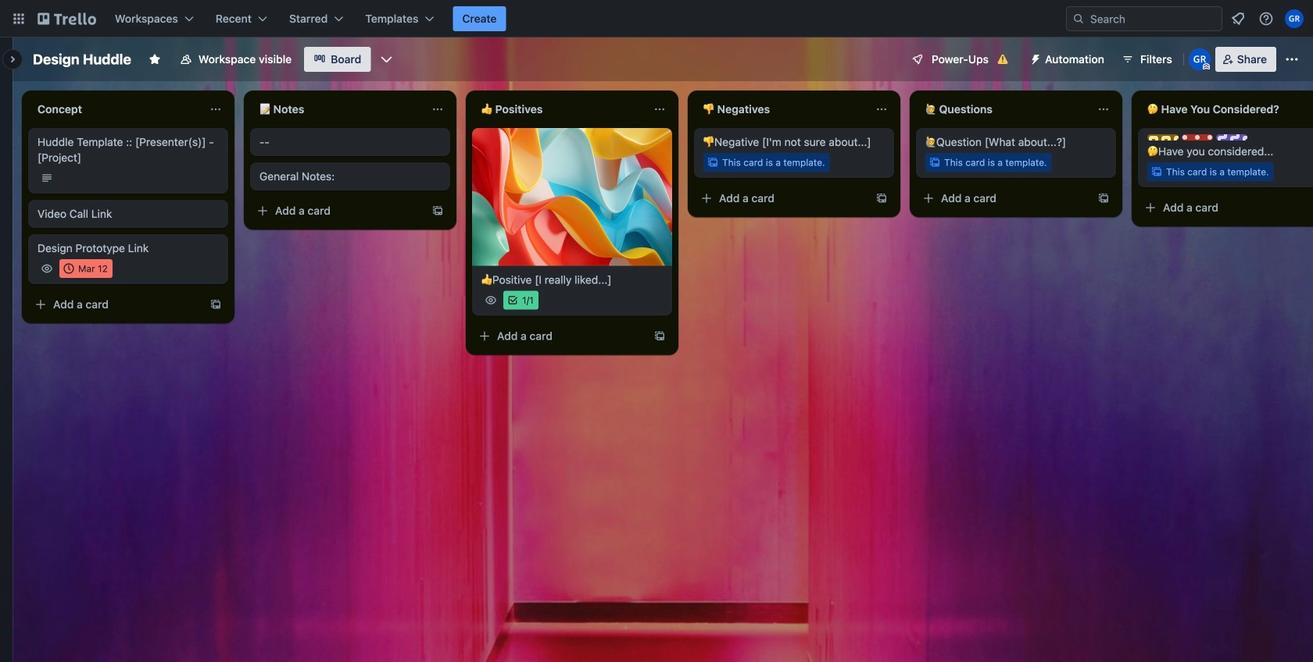 Task type: describe. For each thing, give the bounding box(es) containing it.
open information menu image
[[1258, 11, 1274, 27]]

star or unstar board image
[[148, 53, 161, 66]]

sm image
[[1023, 47, 1045, 69]]

create from template… image
[[209, 299, 222, 311]]

search image
[[1072, 13, 1085, 25]]

0 notifications image
[[1229, 9, 1247, 28]]

color: red, title: none image
[[1182, 134, 1213, 141]]

Search field
[[1085, 7, 1222, 30]]

customize views image
[[379, 52, 394, 67]]



Task type: locate. For each thing, give the bounding box(es) containing it.
Board name text field
[[25, 47, 139, 72]]

this member is an admin of this board. image
[[1203, 63, 1210, 70]]

0 horizontal spatial greg robinson (gregrobinson96) image
[[1189, 48, 1211, 70]]

0 vertical spatial greg robinson (gregrobinson96) image
[[1285, 9, 1304, 28]]

greg robinson (gregrobinson96) image down search field on the top of the page
[[1189, 48, 1211, 70]]

None checkbox
[[59, 259, 112, 278]]

color: yellow, title: none image
[[1147, 134, 1179, 141]]

1 vertical spatial greg robinson (gregrobinson96) image
[[1189, 48, 1211, 70]]

None text field
[[250, 97, 425, 122], [694, 97, 869, 122], [916, 97, 1091, 122], [1138, 97, 1313, 122], [250, 97, 425, 122], [694, 97, 869, 122], [916, 97, 1091, 122], [1138, 97, 1313, 122]]

back to home image
[[38, 6, 96, 31]]

show menu image
[[1284, 52, 1300, 67]]

None text field
[[28, 97, 203, 122], [472, 97, 647, 122], [28, 97, 203, 122], [472, 97, 647, 122]]

greg robinson (gregrobinson96) image inside primary element
[[1285, 9, 1304, 28]]

greg robinson (gregrobinson96) image right open information menu image
[[1285, 9, 1304, 28]]

color: purple, title: none image
[[1216, 134, 1247, 141]]

primary element
[[0, 0, 1313, 38]]

greg robinson (gregrobinson96) image
[[1285, 9, 1304, 28], [1189, 48, 1211, 70]]

create from template… image
[[875, 192, 888, 205], [1097, 192, 1110, 205], [431, 205, 444, 217], [653, 330, 666, 343]]

1 horizontal spatial greg robinson (gregrobinson96) image
[[1285, 9, 1304, 28]]



Task type: vqa. For each thing, say whether or not it's contained in the screenshot.
text field
yes



